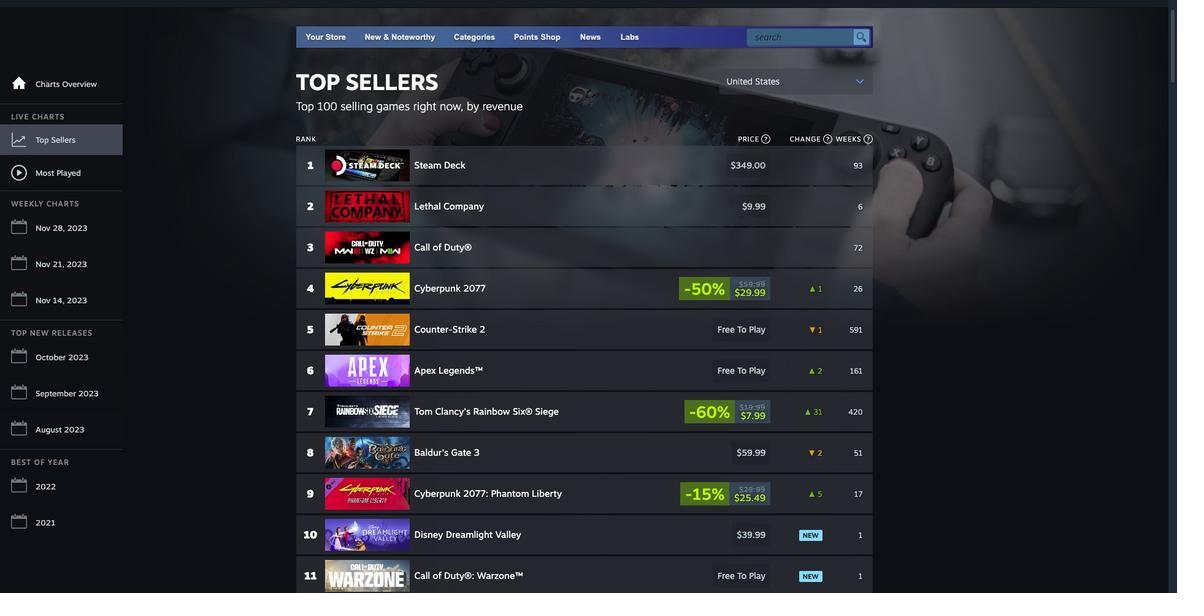 Task type: vqa. For each thing, say whether or not it's contained in the screenshot.
Categories link
yes



Task type: locate. For each thing, give the bounding box(es) containing it.
august 2023
[[36, 425, 84, 435]]

apex legends™
[[414, 365, 483, 377]]

0 vertical spatial -
[[684, 279, 691, 299]]

charts for top
[[32, 112, 65, 121]]

nov 14, 2023
[[36, 296, 87, 306]]

2 vertical spatial 0
[[818, 243, 822, 252]]

phantom
[[491, 488, 529, 500]]

1 vertical spatial top sellers
[[36, 135, 76, 144]]

right
[[413, 99, 437, 113]]

counter-strike 2 link
[[325, 314, 636, 346]]

2 vertical spatial play
[[749, 571, 766, 582]]

2 vertical spatial free to play
[[718, 571, 766, 582]]

play down $59.99 $29.99
[[749, 325, 766, 335]]

5 left 17 in the bottom of the page
[[818, 490, 822, 499]]

sellers up games
[[346, 68, 438, 96]]

play for 5
[[749, 325, 766, 335]]

1 vertical spatial ▼
[[808, 449, 816, 458]]

-60%
[[689, 402, 730, 422]]

noteworthy
[[391, 33, 435, 42]]

2 free from the top
[[718, 366, 735, 376]]

- for 15%
[[685, 485, 692, 504]]

$59.99
[[739, 280, 766, 289], [737, 448, 766, 458]]

3 0 from the top
[[818, 243, 822, 252]]

14,
[[53, 296, 65, 306]]

2 vertical spatial free
[[718, 571, 735, 582]]

warzone™
[[477, 571, 523, 582]]

free for 5
[[718, 325, 735, 335]]

▲ for 50%
[[809, 284, 816, 294]]

top sellers
[[296, 68, 438, 96], [36, 135, 76, 144]]

1 play from the top
[[749, 325, 766, 335]]

call inside "link"
[[414, 571, 430, 582]]

0 vertical spatial free
[[718, 325, 735, 335]]

call left duty®:
[[414, 571, 430, 582]]

weekly
[[11, 199, 44, 209]]

0 horizontal spatial 5
[[307, 323, 314, 336]]

1 vertical spatial play
[[749, 366, 766, 376]]

cyberpunk left 2077
[[414, 283, 461, 294]]

▲
[[809, 284, 816, 294], [808, 367, 816, 376], [804, 408, 812, 417], [808, 490, 816, 499]]

points shop
[[514, 33, 561, 42]]

your
[[306, 33, 323, 42]]

of right the best
[[34, 458, 45, 467]]

cyberpunk left the 2077:
[[414, 488, 461, 500]]

by
[[467, 99, 479, 113]]

5
[[307, 323, 314, 336], [818, 490, 822, 499]]

3 to from the top
[[737, 571, 747, 582]]

$59.99 $29.99
[[735, 280, 766, 298]]

labs link
[[611, 26, 649, 48]]

nov for nov 14, 2023
[[36, 296, 50, 306]]

2
[[307, 200, 314, 213], [480, 324, 485, 336], [818, 367, 822, 376], [818, 449, 822, 458]]

free for 6
[[718, 366, 735, 376]]

2023 right 28,
[[67, 223, 87, 233]]

nov 28, 2023
[[36, 223, 87, 233]]

charts up top sellers link on the top of the page
[[32, 112, 65, 121]]

1 vertical spatial -
[[689, 402, 696, 422]]

1 to from the top
[[737, 325, 747, 335]]

nov left 14, in the left of the page
[[36, 296, 50, 306]]

None search field
[[746, 28, 870, 46]]

1 free from the top
[[718, 325, 735, 335]]

1 vertical spatial 6
[[307, 364, 314, 377]]

▲ 31
[[804, 408, 822, 417]]

play down $39.99
[[749, 571, 766, 582]]

tom clancy's rainbow six® siege link
[[325, 396, 636, 428]]

▼ down the ▲ 31
[[808, 449, 816, 458]]

2 nov from the top
[[36, 259, 50, 269]]

1 vertical spatial 5
[[818, 490, 822, 499]]

2022
[[36, 482, 56, 492]]

lethal
[[414, 201, 441, 212]]

6 up 7
[[307, 364, 314, 377]]

call for 3
[[414, 242, 430, 253]]

september 2023
[[36, 389, 99, 399]]

0 vertical spatial to
[[737, 325, 747, 335]]

420
[[849, 408, 863, 417]]

0 horizontal spatial 6
[[307, 364, 314, 377]]

0 horizontal spatial 3
[[307, 241, 314, 254]]

1 horizontal spatial 3
[[474, 447, 480, 459]]

$59.99 for $59.99
[[737, 448, 766, 458]]

0 horizontal spatial sellers
[[51, 135, 76, 144]]

free
[[718, 325, 735, 335], [718, 366, 735, 376], [718, 571, 735, 582]]

-
[[684, 279, 691, 299], [689, 402, 696, 422], [685, 485, 692, 504]]

0 vertical spatial play
[[749, 325, 766, 335]]

to down $59.99 $29.99
[[737, 325, 747, 335]]

weeks
[[836, 135, 862, 144]]

top
[[296, 68, 340, 96], [296, 99, 314, 113], [36, 135, 49, 144], [11, 329, 27, 338]]

of for 3
[[433, 242, 442, 253]]

2 vertical spatial to
[[737, 571, 747, 582]]

1 vertical spatial $59.99
[[737, 448, 766, 458]]

free to play for 11
[[718, 571, 766, 582]]

charts up nov 28, 2023
[[46, 199, 79, 209]]

2 free to play from the top
[[718, 366, 766, 376]]

august 2023 link
[[0, 413, 123, 447]]

5 down 4
[[307, 323, 314, 336]]

$7.99
[[741, 410, 766, 422]]

1 0 from the top
[[818, 161, 822, 170]]

tom clancy's rainbow six® siege
[[414, 406, 559, 418]]

$59.99 inside $59.99 $29.99
[[739, 280, 766, 289]]

to down $39.99
[[737, 571, 747, 582]]

played
[[57, 168, 81, 178]]

▲ 5
[[808, 490, 822, 499]]

baldur's gate 3 link
[[325, 437, 636, 469]]

1 vertical spatial free to play
[[718, 366, 766, 376]]

disney dreamlight valley link
[[325, 520, 636, 552]]

1 nov from the top
[[36, 223, 50, 233]]

0 vertical spatial sellers
[[346, 68, 438, 96]]

0 vertical spatial nov
[[36, 223, 50, 233]]

$19.99
[[740, 403, 766, 412]]

2 play from the top
[[749, 366, 766, 376]]

$29.99 right 15%
[[739, 486, 766, 494]]

lethal company link
[[325, 191, 636, 223]]

1 vertical spatial 3
[[474, 447, 480, 459]]

top up 100 on the top of the page
[[296, 68, 340, 96]]

1 cyberpunk from the top
[[414, 283, 461, 294]]

best of year
[[11, 458, 69, 467]]

live
[[11, 112, 29, 121]]

of left duty®:
[[433, 571, 442, 582]]

0
[[818, 161, 822, 170], [818, 202, 822, 211], [818, 243, 822, 252]]

1 horizontal spatial top sellers
[[296, 68, 438, 96]]

1 vertical spatial nov
[[36, 259, 50, 269]]

1 vertical spatial cyberpunk
[[414, 488, 461, 500]]

0 vertical spatial 0
[[818, 161, 822, 170]]

2 vertical spatial -
[[685, 485, 692, 504]]

50%
[[691, 279, 725, 299]]

3 free from the top
[[718, 571, 735, 582]]

$29.99 right 50%
[[735, 287, 766, 298]]

nov left 28,
[[36, 223, 50, 233]]

17
[[854, 490, 863, 499]]

news
[[580, 33, 601, 42]]

2 0 from the top
[[818, 202, 822, 211]]

▲ down ▼ 2
[[808, 490, 816, 499]]

▼ up ▲ 2
[[809, 325, 816, 335]]

3 nov from the top
[[36, 296, 50, 306]]

top sellers down live charts
[[36, 135, 76, 144]]

most played link
[[0, 158, 123, 188]]

disney dreamlight valley
[[414, 529, 521, 541]]

2 cyberpunk from the top
[[414, 488, 461, 500]]

1 vertical spatial to
[[737, 366, 747, 376]]

9
[[307, 488, 314, 501]]

strike
[[453, 324, 477, 336]]

play up $19.99
[[749, 366, 766, 376]]

of inside "link"
[[433, 571, 442, 582]]

top left 100 on the top of the page
[[296, 99, 314, 113]]

▲ left 31
[[804, 408, 812, 417]]

1 vertical spatial call
[[414, 571, 430, 582]]

nov 21, 2023
[[36, 259, 87, 269]]

3 free to play from the top
[[718, 571, 766, 582]]

overview
[[62, 79, 97, 89]]

call left duty®
[[414, 242, 430, 253]]

top sellers up the selling
[[296, 68, 438, 96]]

8
[[307, 447, 314, 459]]

to for 5
[[737, 325, 747, 335]]

free to play up $19.99
[[718, 366, 766, 376]]

0 vertical spatial call
[[414, 242, 430, 253]]

top up october 2023 link
[[11, 329, 27, 338]]

3 up 4
[[307, 241, 314, 254]]

▼ for 5
[[809, 325, 816, 335]]

1 horizontal spatial sellers
[[346, 68, 438, 96]]

call for 11
[[414, 571, 430, 582]]

nov left the 21,
[[36, 259, 50, 269]]

free to play for 6
[[718, 366, 766, 376]]

72
[[854, 243, 863, 252]]

0 for 3
[[818, 243, 822, 252]]

2021
[[36, 518, 55, 528]]

▲ up the ▲ 31
[[808, 367, 816, 376]]

play for 6
[[749, 366, 766, 376]]

2023 right 14, in the left of the page
[[67, 296, 87, 306]]

0 vertical spatial $59.99
[[739, 280, 766, 289]]

2 vertical spatial nov
[[36, 296, 50, 306]]

0 for 2
[[818, 202, 822, 211]]

2 call from the top
[[414, 571, 430, 582]]

15%
[[692, 485, 725, 504]]

1 vertical spatial charts
[[32, 112, 65, 121]]

3 play from the top
[[749, 571, 766, 582]]

$29.99
[[735, 287, 766, 298], [739, 486, 766, 494]]

0 vertical spatial of
[[433, 242, 442, 253]]

▲ 1
[[809, 284, 822, 294]]

0 vertical spatial charts
[[36, 79, 60, 89]]

charts overview link
[[0, 67, 123, 101]]

6 up the 72
[[858, 202, 863, 211]]

0 vertical spatial ▼
[[809, 325, 816, 335]]

$59.99 down $7.99
[[737, 448, 766, 458]]

1 horizontal spatial 6
[[858, 202, 863, 211]]

1 call from the top
[[414, 242, 430, 253]]

1 free to play from the top
[[718, 325, 766, 335]]

sellers up most played link
[[51, 135, 76, 144]]

charts left overview
[[36, 79, 60, 89]]

2 to from the top
[[737, 366, 747, 376]]

▲ up '▼ 1'
[[809, 284, 816, 294]]

categories
[[454, 33, 495, 42]]

free to play down $59.99 $29.99
[[718, 325, 766, 335]]

31
[[814, 408, 822, 417]]

releases
[[52, 329, 93, 338]]

2 vertical spatial charts
[[46, 199, 79, 209]]

change
[[790, 135, 821, 144]]

dreamlight
[[446, 529, 493, 541]]

1 vertical spatial 0
[[818, 202, 822, 211]]

0 vertical spatial cyberpunk
[[414, 283, 461, 294]]

$59.99 right 50%
[[739, 280, 766, 289]]

apex
[[414, 365, 436, 377]]

top new releases
[[11, 329, 93, 338]]

0 vertical spatial free to play
[[718, 325, 766, 335]]

to up $19.99
[[737, 366, 747, 376]]

591
[[849, 325, 863, 335]]

1 vertical spatial $29.99
[[739, 486, 766, 494]]

1 horizontal spatial 5
[[818, 490, 822, 499]]

free to play down $39.99
[[718, 571, 766, 582]]

1 vertical spatial free
[[718, 366, 735, 376]]

▲ for 15%
[[808, 490, 816, 499]]

store
[[326, 33, 346, 42]]

of left duty®
[[433, 242, 442, 253]]

company
[[444, 201, 484, 212]]

2 vertical spatial of
[[433, 571, 442, 582]]

3 right gate
[[474, 447, 480, 459]]

call
[[414, 242, 430, 253], [414, 571, 430, 582]]



Task type: describe. For each thing, give the bounding box(es) containing it.
&
[[383, 33, 389, 42]]

0 vertical spatial 5
[[307, 323, 314, 336]]

duty®
[[444, 242, 472, 253]]

news link
[[570, 26, 611, 48]]

apex legends™ link
[[325, 355, 636, 387]]

charts for nov
[[46, 199, 79, 209]]

most played
[[36, 168, 81, 178]]

▲ 2
[[808, 367, 822, 376]]

cyberpunk 2077: phantom liberty link
[[325, 479, 636, 510]]

search search field
[[755, 29, 851, 45]]

baldur's
[[414, 447, 449, 459]]

$29.99 inside $29.99 $25.49
[[739, 486, 766, 494]]

0 for 1
[[818, 161, 822, 170]]

states
[[755, 76, 780, 86]]

$59.99 for $59.99 $29.99
[[739, 280, 766, 289]]

august
[[36, 425, 62, 435]]

0 vertical spatial top sellers
[[296, 68, 438, 96]]

$349.00
[[731, 160, 766, 171]]

charts overview
[[36, 79, 97, 89]]

100
[[317, 99, 337, 113]]

nov 21, 2023 link
[[0, 248, 123, 282]]

steam
[[414, 160, 441, 171]]

cyberpunk 2077
[[414, 283, 486, 294]]

call of duty®
[[414, 242, 472, 253]]

six®
[[513, 406, 533, 418]]

93
[[854, 161, 863, 170]]

4
[[307, 282, 314, 295]]

▲ for 60%
[[804, 408, 812, 417]]

united states
[[727, 76, 780, 86]]

most
[[36, 168, 54, 178]]

october 2023
[[36, 353, 88, 363]]

revenue
[[482, 99, 523, 113]]

steam deck link
[[325, 150, 636, 182]]

0 horizontal spatial top sellers
[[36, 135, 76, 144]]

to for 6
[[737, 366, 747, 376]]

2022 link
[[0, 471, 123, 504]]

21,
[[53, 259, 64, 269]]

$25.49
[[734, 492, 766, 504]]

october
[[36, 353, 66, 363]]

28,
[[53, 223, 65, 233]]

nov for nov 21, 2023
[[36, 259, 50, 269]]

tom
[[414, 406, 433, 418]]

2023 right the september at left bottom
[[78, 389, 99, 399]]

year
[[48, 458, 69, 467]]

live charts
[[11, 112, 65, 121]]

$19.99 $7.99
[[740, 403, 766, 422]]

october 2023 link
[[0, 341, 123, 375]]

7
[[307, 406, 313, 418]]

to for 11
[[737, 571, 747, 582]]

▼ for 8
[[808, 449, 816, 458]]

0 vertical spatial 6
[[858, 202, 863, 211]]

- for 50%
[[684, 279, 691, 299]]

2023 right the 21,
[[67, 259, 87, 269]]

gate
[[451, 447, 471, 459]]

rank
[[296, 135, 316, 144]]

2023 down releases
[[68, 353, 88, 363]]

call of duty®: warzone™ link
[[325, 561, 636, 593]]

call of duty®: warzone™
[[414, 571, 523, 582]]

disney
[[414, 529, 443, 541]]

duty®:
[[444, 571, 474, 582]]

charts inside 'charts overview' link
[[36, 79, 60, 89]]

10
[[303, 529, 317, 542]]

new & noteworthy
[[365, 33, 435, 42]]

of for 11
[[433, 571, 442, 582]]

$29.99 $25.49
[[734, 486, 766, 504]]

1 vertical spatial of
[[34, 458, 45, 467]]

play for 11
[[749, 571, 766, 582]]

60%
[[696, 402, 730, 422]]

best
[[11, 458, 31, 467]]

top down live charts
[[36, 135, 49, 144]]

counter-strike 2
[[414, 324, 485, 336]]

your store link
[[306, 33, 346, 42]]

free for 11
[[718, 571, 735, 582]]

nov for nov 28, 2023
[[36, 223, 50, 233]]

1 vertical spatial sellers
[[51, 135, 76, 144]]

0 vertical spatial 3
[[307, 241, 314, 254]]

selling
[[341, 99, 373, 113]]

call of duty® link
[[325, 232, 636, 264]]

clancy's
[[435, 406, 471, 418]]

lethal company
[[414, 201, 484, 212]]

siege
[[535, 406, 559, 418]]

11
[[304, 570, 317, 583]]

cyberpunk for -15%
[[414, 488, 461, 500]]

51
[[854, 449, 863, 458]]

cyberpunk for -50%
[[414, 283, 461, 294]]

categories link
[[454, 33, 495, 42]]

2023 right the august
[[64, 425, 84, 435]]

$9.99
[[742, 201, 766, 212]]

now,
[[440, 99, 464, 113]]

points
[[514, 33, 538, 42]]

top 100 selling games right now, by revenue
[[296, 99, 523, 113]]

- for 60%
[[689, 402, 696, 422]]

new & noteworthy link
[[365, 33, 435, 42]]

games
[[376, 99, 410, 113]]

26
[[854, 284, 863, 294]]

0 vertical spatial $29.99
[[735, 287, 766, 298]]

liberty
[[532, 488, 562, 500]]

legends™
[[439, 365, 483, 377]]

nov 14, 2023 link
[[0, 284, 123, 318]]

▼ 1
[[809, 325, 822, 335]]

free to play for 5
[[718, 325, 766, 335]]



